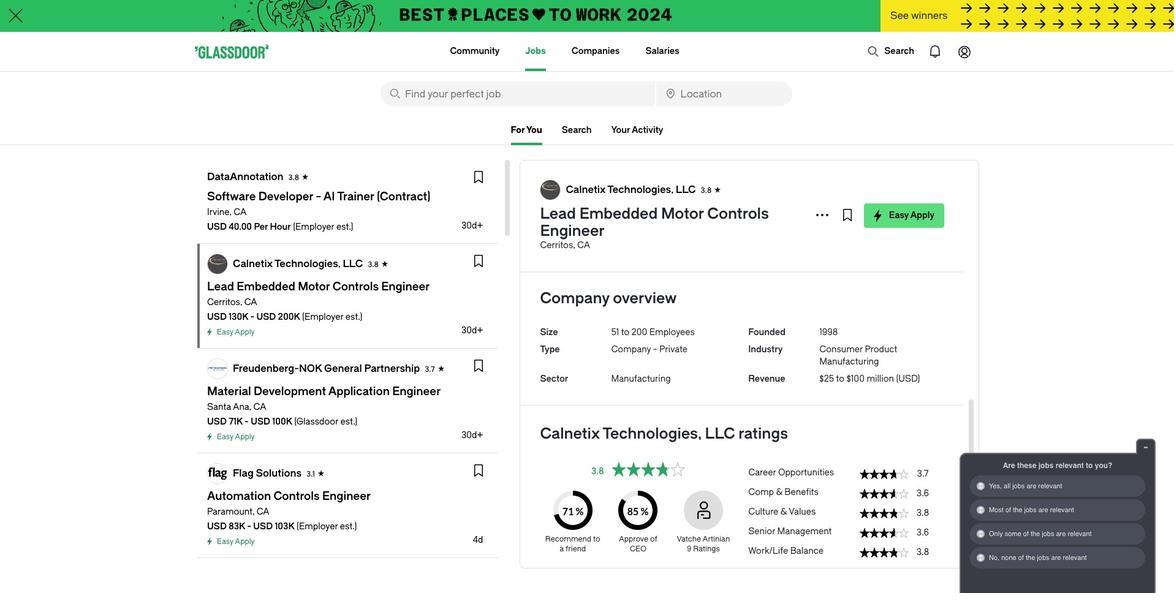 Task type: locate. For each thing, give the bounding box(es) containing it.
30d+ for general
[[461, 430, 483, 441]]

status for work/life balance
[[860, 548, 909, 558]]

salary right or
[[680, 214, 704, 224]]

0 horizontal spatial calnetix technologies, llc
[[233, 258, 363, 270]]

1 vertical spatial 30d+
[[461, 325, 483, 336]]

vatche
[[677, 535, 701, 544]]

embedded
[[580, 205, 658, 222]]

2 vertical spatial (employer
[[297, 522, 338, 532]]

no
[[586, 226, 597, 237]]

0 horizontal spatial salary
[[599, 226, 622, 237]]

opportunities
[[778, 468, 834, 478]]

status down calnetix technologies, llc ratings on the bottom
[[611, 462, 685, 477]]

to left you? at the right bottom of page
[[1086, 461, 1093, 470]]

1 horizontal spatial none field
[[656, 82, 792, 106]]

technologies, inside jobs list element
[[275, 258, 341, 270]]

2 30d+ from the top
[[461, 325, 483, 336]]

apply down usd 71k
[[235, 433, 255, 441]]

1 horizontal spatial an
[[844, 214, 854, 224]]

usd 130k
[[207, 312, 248, 322]]

ca for paramount, ca usd 83k - usd 103k (employer est.)
[[257, 507, 269, 517]]

2 vertical spatial calnetix
[[540, 425, 600, 442]]

a
[[636, 214, 641, 224], [547, 226, 552, 237], [725, 226, 730, 237], [560, 545, 564, 553]]

a up 'data,' at the right of the page
[[636, 214, 641, 224]]

est.) for irvine, ca usd 40.00 per hour (employer est.)
[[336, 222, 353, 232]]

the
[[1013, 506, 1023, 514], [1031, 530, 1040, 538], [1026, 554, 1035, 562]]

apply up more
[[911, 210, 935, 221]]

1 vertical spatial calnetix technologies, llc logo image
[[208, 254, 227, 274]]

partnership
[[364, 363, 420, 374]]

if
[[540, 214, 545, 224], [540, 226, 545, 237]]

1 3.6 from the top
[[917, 488, 929, 499]]

your activity
[[611, 125, 663, 135]]

to right 51
[[621, 327, 629, 338]]

1 horizontal spatial cerritos,
[[540, 240, 575, 251]]

manufacturing
[[820, 357, 879, 367], [611, 374, 671, 384]]

flag solutions logo image
[[208, 464, 227, 484]]

technologies, down the hour
[[275, 258, 341, 270]]

easy down usd 71k
[[217, 433, 233, 441]]

company rating trends element
[[748, 462, 944, 564]]

"employer
[[856, 214, 898, 224]]

3 30d+ from the top
[[461, 430, 483, 441]]

million
[[867, 374, 894, 384]]

easy inside button
[[889, 210, 909, 221]]

freudenberg-
[[233, 363, 299, 374]]

salary up the glassdoor
[[643, 214, 667, 224]]

llc inside jobs list element
[[343, 258, 363, 270]]

0 horizontal spatial cerritos,
[[207, 297, 242, 308]]

apply inside button
[[911, 210, 935, 221]]

1 horizontal spatial company
[[611, 344, 651, 355]]

0 horizontal spatial calnetix technologies, llc logo image
[[208, 254, 227, 274]]

none field search keyword
[[381, 82, 655, 106]]

comp & benefits 3.6 stars out of 5 element
[[748, 482, 944, 501]]

paramount, ca usd 83k - usd 103k (employer est.)
[[207, 507, 357, 532]]

ca up usd 103k
[[257, 507, 269, 517]]

easy down usd 130k
[[217, 328, 233, 336]]

glassdoor
[[647, 226, 688, 237]]

status inside comp & benefits 3.6 stars out of 5 element
[[860, 489, 909, 499]]

0 horizontal spatial none field
[[381, 82, 655, 106]]

1 vertical spatial (employer
[[302, 312, 343, 322]]

calnetix down sector
[[540, 425, 600, 442]]

& inside comp & benefits 3.6 stars out of 5 element
[[776, 487, 783, 498]]

status inside senior management 3.6 stars out of 5 element
[[860, 528, 909, 538]]

1 vertical spatial calnetix technologies, llc
[[233, 258, 363, 270]]

2 vertical spatial the
[[1026, 554, 1035, 562]]

career opportunities 3.7 stars out of 5 element
[[748, 462, 944, 482]]

2 vertical spatial technologies,
[[603, 425, 702, 442]]

"glassdoor down their
[[732, 226, 777, 237]]

status up comp & benefits 3.6 stars out of 5 element
[[860, 469, 909, 479]]

hour
[[270, 222, 291, 232]]

status
[[611, 462, 685, 477], [860, 469, 909, 479], [860, 489, 909, 499], [860, 509, 909, 518], [860, 528, 909, 538], [860, 548, 909, 558]]

$165,000 /yr (est.)
[[540, 173, 645, 193]]

search down see
[[884, 46, 914, 56]]

easy apply down usd 71k
[[217, 433, 255, 441]]

1 vertical spatial search
[[562, 125, 592, 135]]

or
[[669, 214, 678, 224]]

apply down usd 130k
[[235, 328, 255, 336]]

company ratings element
[[540, 491, 736, 554]]

(employer right usd 200k
[[302, 312, 343, 322]]

51 to 200 employees
[[611, 327, 695, 338]]

cerritos, ca usd 130k - usd 200k (employer est.)
[[207, 297, 362, 322]]

you
[[526, 125, 542, 135]]

calnetix technologies, llc inside jobs list element
[[233, 258, 363, 270]]

calnetix technologies, llc logo image up lead
[[541, 180, 560, 200]]

easy up the "learn"
[[889, 210, 909, 221]]

are down these on the right bottom of the page
[[1027, 482, 1037, 490]]

calnetix technologies, llc logo image down usd 40.00 at the left of page
[[208, 254, 227, 274]]

calnetix technologies, llc up embedded
[[566, 184, 696, 196]]

easy for flag solutions
[[217, 537, 233, 546]]

technologies, up 3.8 stars out of 5 image
[[603, 425, 702, 442]]

salaries link
[[646, 32, 679, 71]]

est.) inside irvine, ca usd 40.00 per hour (employer est.)
[[336, 222, 353, 232]]

2 none field from the left
[[656, 82, 792, 106]]

lottie animation container image
[[401, 32, 451, 70], [401, 32, 451, 70], [921, 37, 950, 66], [950, 37, 979, 66], [867, 45, 880, 58]]

flag
[[233, 468, 254, 479]]

&
[[776, 487, 783, 498], [781, 507, 787, 517]]

ca right ana, at the bottom
[[253, 402, 266, 412]]

$200k
[[922, 189, 944, 198]]

0 horizontal spatial llc
[[343, 258, 363, 270]]

company
[[540, 290, 610, 307], [611, 344, 651, 355]]

relevant down only some of the jobs are relevant
[[1063, 554, 1087, 562]]

0 horizontal spatial company
[[540, 290, 610, 307]]

0 vertical spatial llc
[[676, 184, 696, 196]]

jobs right these on the right bottom of the page
[[1039, 461, 1054, 470]]

ca inside irvine, ca usd 40.00 per hour (employer est.)
[[234, 207, 247, 218]]

available.
[[828, 226, 865, 237]]

& inside culture & values 3.8 stars out of 5 element
[[781, 507, 787, 517]]

(employer right the hour
[[293, 222, 334, 232]]

0 vertical spatial technologies,
[[608, 184, 674, 196]]

"glassdoor
[[732, 226, 777, 237], [566, 238, 611, 249]]

to right $25
[[836, 374, 845, 384]]

lottie animation container image
[[921, 37, 950, 66], [950, 37, 979, 66], [867, 45, 880, 58]]

2 if from the top
[[540, 226, 545, 237]]

0 vertical spatial 3.6
[[917, 488, 929, 499]]

status for senior management
[[860, 528, 909, 538]]

1 vertical spatial calnetix
[[233, 258, 273, 270]]

ca for cerritos, ca usd 130k - usd 200k (employer est.)
[[244, 297, 257, 308]]

easy apply for flag solutions
[[217, 537, 255, 546]]

0 horizontal spatial 3.7
[[425, 365, 435, 374]]

easy for calnetix technologies, llc
[[217, 328, 233, 336]]

senior management
[[748, 526, 832, 537]]

overview
[[613, 290, 677, 307]]

of right approve
[[650, 535, 657, 544]]

nok
[[299, 363, 322, 374]]

calnetix technologies, llc down the hour
[[233, 258, 363, 270]]

status down senior management 3.6 stars out of 5 element on the right of page
[[860, 548, 909, 558]]

3.7 inside jobs list element
[[425, 365, 435, 374]]

culture
[[748, 507, 779, 517]]

cerritos, up usd 130k
[[207, 297, 242, 308]]

calnetix technologies, llc
[[566, 184, 696, 196], [233, 258, 363, 270]]

apply down usd 83k at the bottom of the page
[[235, 537, 255, 546]]

work/life
[[748, 546, 788, 556]]

ceo
[[630, 545, 646, 553]]

an up job
[[547, 214, 558, 224]]

2 vertical spatial llc
[[705, 425, 735, 442]]

0 vertical spatial calnetix
[[566, 184, 606, 196]]

$25
[[820, 374, 834, 384]]

calnetix technologies, llc ratings
[[540, 425, 788, 442]]

are down only some of the jobs are relevant
[[1051, 554, 1061, 562]]

1 horizontal spatial "glassdoor
[[732, 226, 777, 237]]

None field
[[381, 82, 655, 106], [656, 82, 792, 106]]

3.8 inside work/life balance 3.8 stars out of 5 element
[[917, 547, 929, 558]]

ca inside cerritos, ca usd 130k - usd 200k (employer est.)
[[244, 297, 257, 308]]

status inside the career opportunities 3.7 stars out of 5 element
[[860, 469, 909, 479]]

cerritos, inside cerritos, ca usd 130k - usd 200k (employer est.)
[[207, 297, 242, 308]]

salary down includes
[[599, 226, 622, 237]]

0 vertical spatial 30d+
[[461, 221, 483, 231]]

ana,
[[233, 402, 251, 412]]

salaries
[[646, 46, 679, 56]]

status inside work/life balance 3.8 stars out of 5 element
[[860, 548, 909, 558]]

3.6 for comp & benefits
[[917, 488, 929, 499]]

jobs right all
[[1013, 482, 1025, 490]]

2 3.6 from the top
[[917, 528, 929, 538]]

search
[[884, 46, 914, 56], [562, 125, 592, 135]]

(usd)
[[896, 374, 920, 384]]

0 horizontal spatial an
[[547, 214, 558, 224]]

are up only some of the jobs are relevant
[[1039, 506, 1048, 514]]

0 vertical spatial 3.7
[[425, 365, 435, 374]]

jobs list element
[[197, 160, 498, 593]]

senior management 3.6 stars out of 5 element
[[748, 521, 944, 541]]

relevant up no, none of the jobs are relevant
[[1068, 530, 1092, 538]]

0 vertical spatial calnetix technologies, llc logo image
[[541, 180, 560, 200]]

easy apply down usd 130k
[[217, 328, 255, 336]]

1 none field from the left
[[381, 82, 655, 106]]

1 horizontal spatial calnetix technologies, llc logo image
[[541, 180, 560, 200]]

calnetix down per
[[233, 258, 273, 270]]

manufacturing down company - private
[[611, 374, 671, 384]]

1 horizontal spatial search
[[884, 46, 914, 56]]

vatche artinian 9 ratings
[[677, 535, 730, 553]]

2 an from the left
[[844, 214, 854, 224]]

status for comp & benefits
[[860, 489, 909, 499]]

- inside "paramount, ca usd 83k - usd 103k (employer est.)"
[[247, 522, 251, 532]]

1 vertical spatial &
[[781, 507, 787, 517]]

1 horizontal spatial llc
[[676, 184, 696, 196]]

3.8 stars out of 5 image
[[611, 462, 685, 481]]

- right usd 130k
[[250, 312, 254, 322]]

(employer right usd 103k
[[297, 522, 338, 532]]

the right none
[[1026, 554, 1035, 562]]

0 vertical spatial search
[[884, 46, 914, 56]]

2 vertical spatial 30d+
[[461, 430, 483, 441]]

1 vertical spatial cerritos,
[[207, 297, 242, 308]]

relevant down are these jobs relevant to you?
[[1038, 482, 1062, 490]]

0 vertical spatial &
[[776, 487, 783, 498]]

- right usd 83k at the bottom of the page
[[247, 522, 251, 532]]

status up senior management 3.6 stars out of 5 element on the right of page
[[860, 509, 909, 518]]

1 vertical spatial the
[[1031, 530, 1040, 538]]

activity
[[632, 125, 663, 135]]

0 vertical spatial cerritos,
[[540, 240, 575, 251]]

- down 51 to 200 employees
[[653, 344, 657, 355]]

"glassdoor down no
[[566, 238, 611, 249]]

cerritos, down job
[[540, 240, 575, 251]]

0 vertical spatial calnetix technologies, llc
[[566, 184, 696, 196]]

0 vertical spatial "glassdoor
[[732, 226, 777, 237]]

est.) for cerritos, ca usd 130k - usd 200k (employer est.)
[[346, 312, 362, 322]]

technologies, up embedded
[[608, 184, 674, 196]]

private
[[659, 344, 688, 355]]

1 horizontal spatial manufacturing
[[820, 357, 879, 367]]

usd 83k
[[207, 522, 245, 532]]

3.8
[[288, 173, 299, 182], [701, 186, 712, 195], [368, 260, 379, 269], [591, 466, 604, 476], [917, 508, 929, 518], [917, 547, 929, 558]]

the right some
[[1031, 530, 1040, 538]]

are
[[1003, 461, 1015, 470]]

1 horizontal spatial 3.7
[[917, 469, 929, 479]]

ca up usd 130k
[[244, 297, 257, 308]]

if
[[821, 226, 826, 237]]

to right recommend
[[593, 535, 600, 544]]

display
[[795, 214, 823, 224]]

includes
[[600, 214, 634, 224]]

to inside recommend to a friend
[[593, 535, 600, 544]]

0 vertical spatial (employer
[[293, 222, 334, 232]]

(employer inside "paramount, ca usd 83k - usd 103k (employer est.)"
[[297, 522, 338, 532]]

manufacturing down consumer
[[820, 357, 879, 367]]

relevant up only some of the jobs are relevant
[[1050, 506, 1074, 514]]

of right some
[[1023, 530, 1029, 538]]

companies link
[[572, 32, 620, 71]]

calnetix up employer
[[566, 184, 606, 196]]

0 vertical spatial manufacturing
[[820, 357, 879, 367]]

est.)
[[336, 222, 353, 232], [346, 312, 362, 322], [341, 417, 357, 427], [340, 522, 357, 532]]

ca inside "paramount, ca usd 83k - usd 103k (employer est.)"
[[257, 507, 269, 517]]

ca down has
[[577, 240, 590, 251]]

1 vertical spatial 3.6
[[917, 528, 929, 538]]

community
[[450, 46, 500, 56]]

0 horizontal spatial "glassdoor
[[566, 238, 611, 249]]

calnetix technologies, llc logo image
[[541, 180, 560, 200], [208, 254, 227, 274]]

3.6
[[917, 488, 929, 499], [917, 528, 929, 538]]

company up size
[[540, 290, 610, 307]]

1 vertical spatial technologies,
[[275, 258, 341, 270]]

0 horizontal spatial manufacturing
[[611, 374, 671, 384]]

-
[[250, 312, 254, 322], [653, 344, 657, 355], [245, 417, 249, 427], [247, 522, 251, 532]]

$25 to $100 million (usd)
[[820, 374, 920, 384]]

0 vertical spatial company
[[540, 290, 610, 307]]

/yr
[[614, 178, 624, 188]]

range
[[706, 214, 729, 224]]

balance
[[790, 546, 824, 556]]

a inside recommend to a friend
[[560, 545, 564, 553]]

for you link
[[511, 123, 542, 138]]

status up culture & values 3.8 stars out of 5 element on the bottom of page
[[860, 489, 909, 499]]

status inside culture & values 3.8 stars out of 5 element
[[860, 509, 909, 518]]

1 vertical spatial manufacturing
[[611, 374, 671, 384]]

cerritos, inside lead embedded motor controls engineer cerritos, ca
[[540, 240, 575, 251]]

est.) inside "paramount, ca usd 83k - usd 103k (employer est.)"
[[340, 522, 357, 532]]

3.7 inside company rating trends element
[[917, 469, 929, 479]]

1 vertical spatial company
[[611, 344, 651, 355]]

a down recommend
[[560, 545, 564, 553]]

$130k
[[674, 189, 694, 198]]

(employer inside cerritos, ca usd 130k - usd 200k (employer est.)
[[302, 312, 343, 322]]

technologies,
[[608, 184, 674, 196], [275, 258, 341, 270], [603, 425, 702, 442]]

search right you
[[562, 125, 592, 135]]

paramount,
[[207, 507, 255, 517]]

est.) inside cerritos, ca usd 130k - usd 200k (employer est.)
[[346, 312, 362, 322]]

benefits
[[785, 487, 819, 498]]

consumer product manufacturing
[[820, 344, 897, 367]]

company down 200
[[611, 344, 651, 355]]

- down ana, at the bottom
[[245, 417, 249, 427]]

0 vertical spatial if
[[540, 214, 545, 224]]

easy apply for calnetix technologies, llc
[[217, 328, 255, 336]]

solutions
[[256, 468, 302, 479]]

1 vertical spatial llc
[[343, 258, 363, 270]]

calnetix
[[566, 184, 606, 196], [233, 258, 273, 270], [540, 425, 600, 442]]

an right as
[[844, 214, 854, 224]]

the right most
[[1013, 506, 1023, 514]]

& right the comp
[[776, 487, 783, 498]]

& left values
[[781, 507, 787, 517]]

ca up usd 40.00 at the left of page
[[234, 207, 247, 218]]

1 vertical spatial 3.7
[[917, 469, 929, 479]]

jobs
[[525, 46, 546, 56]]

easy apply up more
[[889, 210, 935, 221]]

0 horizontal spatial search
[[562, 125, 592, 135]]

job
[[554, 226, 567, 237]]

an
[[547, 214, 558, 224], [844, 214, 854, 224]]

general
[[324, 363, 362, 374]]

status up work/life balance 3.8 stars out of 5 element
[[860, 528, 909, 538]]

1 vertical spatial "glassdoor
[[566, 238, 611, 249]]

a down range in the top right of the page
[[725, 226, 730, 237]]

easy apply down usd 83k at the bottom of the page
[[217, 537, 255, 546]]

1 vertical spatial if
[[540, 226, 545, 237]]

easy down usd 83k at the bottom of the page
[[217, 537, 233, 546]]



Task type: vqa. For each thing, say whether or not it's contained in the screenshot.


Task type: describe. For each thing, give the bounding box(es) containing it.
dataannotation
[[207, 171, 283, 183]]

data,
[[625, 226, 644, 237]]

none
[[1002, 554, 1017, 562]]

career opportunities
[[748, 468, 834, 478]]

lottie animation container image inside search button
[[867, 45, 880, 58]]

3.6 for senior management
[[917, 528, 929, 538]]

most of the jobs are relevant
[[989, 506, 1074, 514]]

more
[[902, 226, 924, 237]]

apply for flag solutions
[[235, 537, 255, 546]]

winners
[[911, 10, 948, 21]]

calnetix inside jobs list element
[[233, 258, 273, 270]]

usd 103k
[[253, 522, 295, 532]]

career
[[748, 468, 776, 478]]

sector
[[540, 374, 568, 384]]

easy apply inside button
[[889, 210, 935, 221]]

of right none
[[1018, 554, 1024, 562]]

usd 40.00
[[207, 222, 252, 232]]

estimate".
[[900, 214, 941, 224]]

1998
[[820, 327, 838, 338]]

lottie animation container image inside search button
[[867, 45, 880, 58]]

revenue
[[748, 374, 785, 384]]

apply for freudenberg-nok general partnership
[[235, 433, 255, 441]]

estimates,"
[[613, 238, 659, 249]]

easy for freudenberg-nok general partnership
[[217, 433, 233, 441]]

ratings
[[739, 425, 788, 442]]

flag solutions
[[233, 468, 302, 479]]

1 an from the left
[[547, 214, 558, 224]]

none field search location
[[656, 82, 792, 106]]

approve of ceo
[[619, 535, 657, 553]]

see
[[661, 238, 675, 249]]

30d+ for llc
[[461, 325, 483, 336]]

comp
[[748, 487, 774, 498]]

200
[[632, 327, 647, 338]]

see winners link
[[881, 0, 1174, 33]]

work/life balance
[[748, 546, 824, 556]]

controls
[[707, 205, 769, 222]]

of inside the approve of ceo
[[650, 535, 657, 544]]

company for company overview
[[540, 290, 610, 307]]

company - private
[[611, 344, 688, 355]]

jobs up no, none of the jobs are relevant
[[1042, 530, 1054, 538]]

freudenberg-nok general partnership
[[233, 363, 420, 374]]

usd 200k
[[256, 312, 300, 322]]

yes, all jobs are relevant
[[989, 482, 1062, 490]]

1 horizontal spatial salary
[[643, 214, 667, 224]]

est.) inside santa ana, ca usd 71k - usd 100k (glassdoor est.)
[[341, 417, 357, 427]]

these
[[1017, 461, 1037, 470]]

ca for irvine, ca usd 40.00 per hour (employer est.)
[[234, 207, 247, 218]]

manufacturing inside consumer product manufacturing
[[820, 357, 879, 367]]

(employer for solutions
[[297, 522, 338, 532]]

the for none
[[1026, 554, 1035, 562]]

as
[[832, 214, 841, 224]]

(est.)
[[626, 178, 645, 188]]

9
[[687, 545, 691, 553]]

est.) for paramount, ca usd 83k - usd 103k (employer est.)
[[340, 522, 357, 532]]

about
[[540, 238, 564, 249]]

relevant left you? at the right bottom of page
[[1056, 461, 1084, 470]]

to for 51 to 200 employees
[[621, 327, 629, 338]]

to
[[867, 226, 877, 237]]

most
[[989, 506, 1004, 514]]

no,
[[989, 554, 1000, 562]]

jobs down only some of the jobs are relevant
[[1037, 554, 1050, 562]]

ca inside santa ana, ca usd 71k - usd 100k (glassdoor est.)
[[253, 402, 266, 412]]

Search location field
[[656, 82, 792, 106]]

your activity link
[[611, 123, 663, 138]]

consumer
[[820, 344, 863, 355]]

a left job
[[547, 226, 552, 237]]

company overview
[[540, 290, 677, 307]]

status for culture & values
[[860, 509, 909, 518]]

2 horizontal spatial llc
[[705, 425, 735, 442]]

2 horizontal spatial salary
[[680, 214, 704, 224]]

employees
[[650, 327, 695, 338]]

estimate"
[[779, 226, 819, 237]]

company for company - private
[[611, 344, 651, 355]]

industry
[[748, 344, 783, 355]]

search link
[[562, 123, 592, 138]]

to for recommend to a friend
[[593, 535, 600, 544]]

1 horizontal spatial calnetix technologies, llc
[[566, 184, 696, 196]]

- inside santa ana, ca usd 71k - usd 100k (glassdoor est.)
[[245, 417, 249, 427]]

your
[[611, 125, 630, 135]]

management
[[777, 526, 832, 537]]

work/life balance 3.8 stars out of 5 element
[[748, 541, 944, 560]]

motor
[[661, 205, 704, 222]]

0 vertical spatial the
[[1013, 506, 1023, 514]]

3.1
[[306, 470, 315, 479]]

lead
[[540, 205, 576, 222]]

status for career opportunities
[[860, 469, 909, 479]]

on
[[731, 214, 742, 224]]

(employer inside irvine, ca usd 40.00 per hour (employer est.)
[[293, 222, 334, 232]]

type
[[540, 344, 560, 355]]

their
[[744, 214, 762, 224]]

4d
[[473, 535, 483, 545]]

learn
[[879, 226, 900, 237]]

to for $25 to $100 million (usd)
[[836, 374, 845, 384]]

product
[[865, 344, 897, 355]]

it
[[825, 214, 830, 224]]

are these jobs relevant to you?
[[1003, 461, 1113, 470]]

1 30d+ from the top
[[461, 221, 483, 231]]

friend
[[566, 545, 586, 553]]

freudenberg-nok general partnership logo image
[[208, 359, 227, 379]]

Search keyword field
[[381, 82, 655, 106]]

only
[[989, 530, 1003, 538]]

for you
[[511, 125, 542, 135]]

apply for calnetix technologies, llc
[[235, 328, 255, 336]]

displays
[[690, 226, 723, 237]]

$165,000
[[540, 173, 613, 193]]

the for some
[[1031, 530, 1040, 538]]

irvine, ca usd 40.00 per hour (employer est.)
[[207, 207, 353, 232]]

3.8 inside culture & values 3.8 stars out of 5 element
[[917, 508, 929, 518]]

usd 100k
[[251, 417, 292, 427]]

& for values
[[781, 507, 787, 517]]

employer
[[560, 214, 598, 224]]

are up no, none of the jobs are relevant
[[1056, 530, 1066, 538]]

jobs down yes, all jobs are relevant
[[1024, 506, 1037, 514]]

- inside cerritos, ca usd 130k - usd 200k (employer est.)
[[250, 312, 254, 322]]

calnetix technologies, llc logo image inside jobs list element
[[208, 254, 227, 274]]

senior
[[748, 526, 775, 537]]

per
[[254, 222, 268, 232]]

1 if from the top
[[540, 214, 545, 224]]

ca inside lead embedded motor controls engineer cerritos, ca
[[577, 240, 590, 251]]

santa
[[207, 402, 231, 412]]

approve
[[619, 535, 648, 544]]

recommend
[[545, 535, 591, 544]]

if an employer includes a salary or salary range on their job, we display it as an "employer estimate". if a job has no salary data, glassdoor displays a "glassdoor estimate" if available.  to learn more about "glassdoor estimates," see our
[[540, 214, 941, 249]]

our
[[677, 238, 691, 249]]

easy apply for freudenberg-nok general partnership
[[217, 433, 255, 441]]

jobs link
[[525, 32, 546, 71]]

santa ana, ca usd 71k - usd 100k (glassdoor est.)
[[207, 402, 357, 427]]

size
[[540, 327, 558, 338]]

search inside button
[[884, 46, 914, 56]]

job,
[[764, 214, 779, 224]]

& for benefits
[[776, 487, 783, 498]]

(employer for technologies,
[[302, 312, 343, 322]]

culture & values 3.8 stars out of 5 element
[[748, 501, 944, 521]]

culture & values
[[748, 507, 816, 517]]

of right most
[[1006, 506, 1011, 514]]

see
[[890, 10, 909, 21]]



